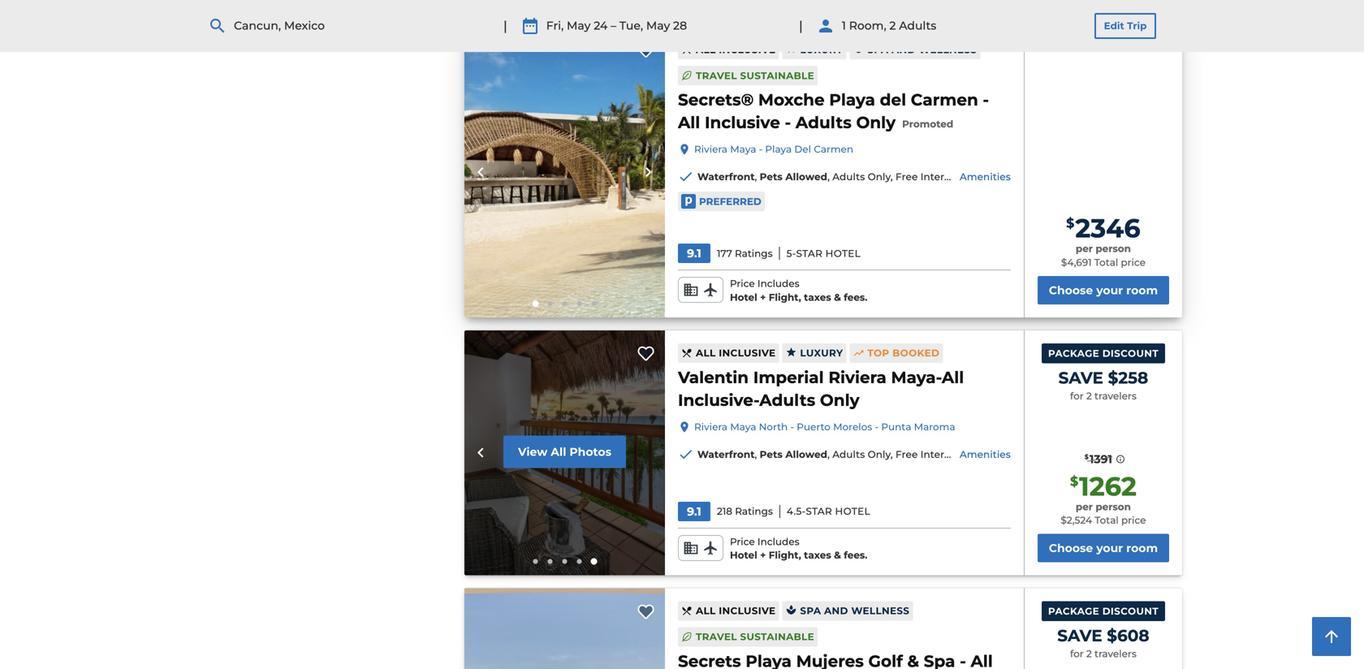 Task type: locate. For each thing, give the bounding box(es) containing it.
maya-
[[891, 367, 942, 387]]

for down save $608 on the right of the page
[[1070, 648, 1084, 660]]

1 allowed from the top
[[785, 171, 827, 183]]

person inside $ 1262 per person $2,524 total price
[[1096, 501, 1131, 513]]

fees. for save $258
[[844, 549, 868, 561]]

2 travelers from the top
[[1095, 648, 1137, 660]]

del
[[794, 143, 811, 155]]

lounge/bar image
[[464, 27, 665, 317]]

save left $608
[[1057, 626, 1102, 646]]

ratings for save $258
[[735, 505, 773, 517]]

package for save $258
[[1048, 347, 1099, 359]]

0 vertical spatial go to image #5 image
[[592, 301, 596, 306]]

2 vertical spatial 2
[[1086, 648, 1092, 660]]

0 vertical spatial access
[[964, 171, 998, 183]]

carmen
[[911, 90, 978, 110], [814, 143, 853, 155]]

fri, may 24 – tue, may 28
[[546, 19, 687, 33]]

maya up preferred
[[730, 143, 756, 155]]

3 all inclusive from the top
[[696, 605, 776, 617]]

go to image #1 image
[[532, 300, 539, 307], [533, 559, 538, 564]]

price includes hotel + flight, taxes & fees.
[[730, 278, 868, 303], [730, 536, 868, 561]]

1 vertical spatial travel
[[696, 631, 737, 643]]

for down save $258 on the right bottom of page
[[1070, 390, 1084, 402]]

go to image #5 image for 2346
[[592, 301, 596, 306]]

0 vertical spatial go to image #2 image
[[548, 301, 553, 306]]

go to image #3 image for 2346
[[562, 301, 567, 306]]

star right 218 ratings
[[806, 505, 832, 517]]

playa
[[829, 90, 875, 110], [765, 143, 792, 155]]

1 vertical spatial ratings
[[735, 505, 773, 517]]

0 vertical spatial ratings
[[735, 247, 773, 259]]

0 vertical spatial sustainable
[[740, 70, 814, 81]]

pets
[[760, 171, 783, 183], [760, 448, 783, 460]]

may left 24 at the top left of the page
[[567, 19, 591, 33]]

1 vertical spatial go to image #1 image
[[533, 559, 538, 564]]

1 amenities from the top
[[960, 171, 1011, 183]]

2 go to image #2 image from the top
[[548, 559, 553, 564]]

person for 2346
[[1096, 243, 1131, 255]]

1 vertical spatial go to image #2 image
[[548, 559, 553, 564]]

1 vertical spatial fees.
[[844, 549, 868, 561]]

morelos
[[833, 421, 872, 433]]

riviera maya north - puerto morelos - punta maroma
[[694, 421, 955, 433]]

0 vertical spatial internet
[[921, 171, 961, 183]]

ratings for 2346
[[735, 247, 773, 259]]

1 vertical spatial choose
[[1049, 541, 1093, 555]]

1 package discount from the top
[[1048, 347, 1159, 359]]

1 taxes from the top
[[804, 291, 831, 303]]

room
[[1126, 283, 1158, 297], [1126, 541, 1158, 555]]

+
[[760, 291, 766, 303], [760, 549, 766, 561]]

2 vertical spatial riviera
[[694, 421, 728, 433]]

sustainable up moxche
[[740, 70, 814, 81]]

1 vertical spatial your
[[1096, 541, 1123, 555]]

2 price includes hotel + flight, taxes & fees. from the top
[[730, 536, 868, 561]]

and down 1 room, 2 adults in the right top of the page
[[892, 44, 916, 55]]

1 vertical spatial travel sustainable
[[696, 631, 814, 643]]

2 vertical spatial all inclusive
[[696, 605, 776, 617]]

1 + from the top
[[760, 291, 766, 303]]

only down del
[[856, 113, 896, 132]]

your down $ 1262 per person $2,524 total price
[[1096, 541, 1123, 555]]

2 choose your room button from the top
[[1038, 534, 1169, 562]]

2 includes from the top
[[758, 536, 799, 547]]

0 vertical spatial room
[[1126, 283, 1158, 297]]

go to image #2 image for 2346
[[548, 301, 553, 306]]

1 vertical spatial pets
[[760, 448, 783, 460]]

1 choose your room from the top
[[1049, 283, 1158, 297]]

price includes hotel + flight, taxes & fees. down 4.5-
[[730, 536, 868, 561]]

inclusive for travel
[[719, 605, 776, 617]]

spa and wellness up secrets playa mujeres golf & spa - all inclusive - adults only "element" on the bottom of the page
[[800, 605, 910, 617]]

1 vertical spatial amenities
[[960, 448, 1011, 460]]

price includes hotel + flight, taxes & fees. for 2346
[[730, 278, 868, 303]]

1 vertical spatial travelers
[[1095, 648, 1137, 660]]

your down $ 2346 per person $4,691 total price
[[1096, 283, 1123, 297]]

go to image #4 image for save $258
[[577, 559, 582, 564]]

ratings right the 218
[[735, 505, 773, 517]]

0 vertical spatial riviera
[[694, 143, 728, 155]]

1 all inclusive from the top
[[696, 44, 776, 55]]

1 room from the top
[[1126, 283, 1158, 297]]

luxury for save $258
[[800, 347, 843, 359]]

2 + from the top
[[760, 549, 766, 561]]

choose your room
[[1049, 283, 1158, 297], [1049, 541, 1158, 555]]

1 vertical spatial and
[[824, 605, 848, 617]]

2 9.1 from the top
[[687, 504, 701, 518]]

1 vertical spatial +
[[760, 549, 766, 561]]

2 | from the left
[[799, 18, 803, 34]]

total inside $ 1262 per person $2,524 total price
[[1095, 514, 1119, 526]]

valentin
[[678, 367, 749, 387]]

allowed down puerto
[[785, 448, 827, 460]]

waterfront , pets allowed , adults only , free internet access , down morelos
[[697, 448, 1000, 460]]

carmen right del on the top of page
[[814, 143, 853, 155]]

0 vertical spatial waterfront , pets allowed , adults only , free internet access ,
[[697, 171, 1000, 183]]

flight, down 5- at the top of the page
[[769, 291, 801, 303]]

1 choose your room button from the top
[[1038, 276, 1169, 304]]

for 2 travelers for $608
[[1070, 648, 1137, 660]]

edit trip
[[1104, 20, 1147, 32]]

2 waterfront , pets allowed , adults only , free internet access , from the top
[[697, 448, 1000, 460]]

2 allowed from the top
[[785, 448, 827, 460]]

1 price from the top
[[1121, 257, 1146, 268]]

1 vertical spatial go to image #5 image
[[591, 558, 597, 565]]

2 choose your room from the top
[[1049, 541, 1158, 555]]

1 travel sustainable from the top
[[696, 70, 814, 81]]

per inside $ 2346 per person $4,691 total price
[[1076, 243, 1093, 255]]

1 package from the top
[[1048, 347, 1099, 359]]

spa up secrets playa mujeres golf & spa - all inclusive - adults only "element" on the bottom of the page
[[800, 605, 821, 617]]

0 vertical spatial waterfront
[[697, 171, 755, 183]]

1 vertical spatial spa and wellness
[[800, 605, 910, 617]]

0 vertical spatial carmen
[[911, 90, 978, 110]]

0 vertical spatial for
[[1070, 390, 1084, 402]]

1 photo carousel region from the top
[[464, 27, 665, 317]]

2 your from the top
[[1096, 541, 1123, 555]]

1 choose from the top
[[1049, 283, 1093, 297]]

$ inside $ 1262 per person $2,524 total price
[[1070, 473, 1078, 489]]

1 horizontal spatial may
[[646, 19, 670, 33]]

$608
[[1107, 626, 1149, 646]]

inclusive
[[719, 44, 776, 55], [705, 113, 780, 132], [719, 347, 776, 359], [719, 605, 776, 617]]

0 vertical spatial amenities
[[960, 171, 1011, 183]]

2 maya from the top
[[730, 421, 756, 433]]

playa left del
[[829, 90, 875, 110]]

|
[[503, 18, 507, 34], [799, 18, 803, 34]]

per
[[1076, 243, 1093, 255], [1076, 501, 1093, 513]]

1 luxury from the top
[[800, 44, 843, 55]]

1262
[[1079, 470, 1137, 502]]

& down 5-star hotel on the top right of the page
[[834, 291, 841, 303]]

0 vertical spatial +
[[760, 291, 766, 303]]

0 vertical spatial taxes
[[804, 291, 831, 303]]

per for 1262
[[1076, 501, 1093, 513]]

includes
[[758, 278, 799, 290], [758, 536, 799, 547]]

0 vertical spatial choose
[[1049, 283, 1093, 297]]

view all photos
[[518, 445, 611, 459]]

1 horizontal spatial wellness
[[919, 44, 977, 55]]

1 vertical spatial waterfront , pets allowed , adults only , free internet access ,
[[697, 448, 1000, 460]]

fees. for 2346
[[844, 291, 868, 303]]

price inside $ 2346 per person $4,691 total price
[[1121, 257, 1146, 268]]

1 person from the top
[[1096, 243, 1131, 255]]

1 vertical spatial sustainable
[[740, 631, 814, 643]]

price for save $258
[[730, 536, 755, 547]]

1 9.1 from the top
[[687, 247, 701, 260]]

room down $ 1262 per person $2,524 total price
[[1126, 541, 1158, 555]]

| for 1 room, 2 adults
[[799, 18, 803, 34]]

price down 2346
[[1121, 257, 1146, 268]]

1 flight, from the top
[[769, 291, 801, 303]]

riviera inside valentin imperial riviera maya-all inclusive-adults only
[[828, 367, 887, 387]]

hotel down 218 ratings
[[730, 549, 757, 561]]

177
[[717, 247, 732, 259]]

maya for 2346
[[730, 143, 756, 155]]

2 free from the top
[[896, 448, 918, 460]]

1 vertical spatial go to image #3 image
[[562, 559, 567, 564]]

1 go to image #2 image from the top
[[548, 301, 553, 306]]

package up save $258 on the right bottom of page
[[1048, 347, 1099, 359]]

amenities for 2346
[[960, 171, 1011, 183]]

adults
[[899, 19, 936, 33], [796, 113, 852, 132], [832, 171, 865, 183], [759, 390, 815, 410], [832, 448, 865, 460]]

photos
[[570, 445, 611, 459]]

travelers
[[1095, 390, 1137, 402], [1095, 648, 1137, 660]]

room down $ 2346 per person $4,691 total price
[[1126, 283, 1158, 297]]

0 vertical spatial package
[[1048, 347, 1099, 359]]

1 vertical spatial price
[[730, 536, 755, 547]]

2 room from the top
[[1126, 541, 1158, 555]]

1 vertical spatial all inclusive
[[696, 347, 776, 359]]

fees. down 5-star hotel on the top right of the page
[[844, 291, 868, 303]]

travel sustainable
[[696, 70, 814, 81], [696, 631, 814, 643]]

package up save $608 on the right of the page
[[1048, 605, 1099, 617]]

total right $4,691
[[1094, 257, 1118, 268]]

and
[[892, 44, 916, 55], [824, 605, 848, 617]]

0 vertical spatial free
[[896, 171, 918, 183]]

0 vertical spatial discount
[[1102, 347, 1159, 359]]

choose down $2,524
[[1049, 541, 1093, 555]]

adults down 'imperial'
[[759, 390, 815, 410]]

price
[[1121, 257, 1146, 268], [1121, 514, 1146, 526]]

person inside $ 2346 per person $4,691 total price
[[1096, 243, 1131, 255]]

ratings right 177
[[735, 247, 773, 259]]

1391
[[1090, 452, 1112, 466]]

valentin imperial riviera maya-all inclusive-adults only
[[678, 367, 964, 410]]

for 2 travelers down save $608 on the right of the page
[[1070, 648, 1137, 660]]

9.1 left 177
[[687, 247, 701, 260]]

1 | from the left
[[503, 18, 507, 34]]

0 vertical spatial playa
[[829, 90, 875, 110]]

choose your room for first choose your room button from the bottom
[[1049, 541, 1158, 555]]

$ left 2346
[[1066, 215, 1075, 231]]

all
[[696, 44, 716, 55], [678, 113, 700, 132], [696, 347, 716, 359], [942, 367, 964, 387], [551, 445, 566, 459], [696, 605, 716, 617]]

2 price from the top
[[1121, 514, 1146, 526]]

luxury down 1
[[800, 44, 843, 55]]

wellness up secrets playa mujeres golf & spa - all inclusive - adults only "element" on the bottom of the page
[[851, 605, 910, 617]]

total for 2346
[[1094, 257, 1118, 268]]

adults up del on the top of page
[[796, 113, 852, 132]]

0 vertical spatial total
[[1094, 257, 1118, 268]]

$ left 1391
[[1085, 453, 1089, 461]]

go to image #5 image
[[592, 301, 596, 306], [591, 558, 597, 565]]

1 for from the top
[[1070, 390, 1084, 402]]

1 sustainable from the top
[[740, 70, 814, 81]]

| left "fri,"
[[503, 18, 507, 34]]

choose your room button
[[1038, 276, 1169, 304], [1038, 534, 1169, 562]]

1 price includes hotel + flight, taxes & fees. from the top
[[730, 278, 868, 303]]

2346
[[1075, 212, 1141, 244]]

1 room, 2 adults
[[842, 19, 936, 33]]

0 vertical spatial for 2 travelers
[[1070, 390, 1137, 402]]

package discount for $258
[[1048, 347, 1159, 359]]

package
[[1048, 347, 1099, 359], [1048, 605, 1099, 617]]

1 vertical spatial waterfront
[[697, 448, 755, 460]]

$ left 1262
[[1070, 473, 1078, 489]]

2 right room,
[[889, 19, 896, 33]]

1 vertical spatial spa
[[800, 605, 821, 617]]

1 travelers from the top
[[1095, 390, 1137, 402]]

total inside $ 2346 per person $4,691 total price
[[1094, 257, 1118, 268]]

0 vertical spatial fees.
[[844, 291, 868, 303]]

choose your room down $4,691
[[1049, 283, 1158, 297]]

0 vertical spatial price includes hotel + flight, taxes & fees.
[[730, 278, 868, 303]]

2 go to image #3 image from the top
[[562, 559, 567, 564]]

0 vertical spatial flight,
[[769, 291, 801, 303]]

1 internet from the top
[[921, 171, 961, 183]]

photo carousel region containing view all photos
[[464, 330, 665, 575]]

secrets® moxche playa del carmen - all inclusive - adults only - promoted element
[[678, 89, 1011, 133]]

playa left del on the top of page
[[765, 143, 792, 155]]

free down punta
[[896, 448, 918, 460]]

1 vertical spatial total
[[1095, 514, 1119, 526]]

only down secrets® moxche playa del carmen - all inclusive - adults only - promoted element
[[868, 171, 891, 183]]

1 vertical spatial package
[[1048, 605, 1099, 617]]

photo carousel region for 2346
[[464, 27, 665, 317]]

maya left north
[[730, 421, 756, 433]]

flight, down 4.5-
[[769, 549, 801, 561]]

1 vertical spatial price
[[1121, 514, 1146, 526]]

choose your room button down $4,691
[[1038, 276, 1169, 304]]

2 per from the top
[[1076, 501, 1093, 513]]

0 vertical spatial go to image #3 image
[[562, 301, 567, 306]]

2 go to image #4 image from the top
[[577, 559, 582, 564]]

2 for save $258
[[1086, 390, 1092, 402]]

package discount up save $608 on the right of the page
[[1048, 605, 1159, 617]]

1 vertical spatial internet
[[921, 448, 961, 460]]

2 amenities from the top
[[960, 448, 1011, 460]]

only up morelos
[[820, 390, 860, 410]]

pets down riviera maya - playa del carmen
[[760, 171, 783, 183]]

total right $2,524
[[1095, 514, 1119, 526]]

0 vertical spatial choose your room button
[[1038, 276, 1169, 304]]

0 vertical spatial allowed
[[785, 171, 827, 183]]

177 ratings
[[717, 247, 773, 259]]

riviera down secrets®
[[694, 143, 728, 155]]

price includes hotel + flight, taxes & fees. down 5- at the top of the page
[[730, 278, 868, 303]]

your
[[1096, 283, 1123, 297], [1096, 541, 1123, 555]]

riviera
[[694, 143, 728, 155], [828, 367, 887, 387], [694, 421, 728, 433]]

1 vertical spatial access
[[964, 448, 998, 460]]

0 horizontal spatial may
[[567, 19, 591, 33]]

1 horizontal spatial carmen
[[911, 90, 978, 110]]

price for 2346
[[1121, 257, 1146, 268]]

fees. down 4.5-star hotel at the right bottom
[[844, 549, 868, 561]]

2 package from the top
[[1048, 605, 1099, 617]]

waterfront , pets allowed , adults only , free internet access , down del on the top of page
[[697, 171, 1000, 183]]

0 horizontal spatial wellness
[[851, 605, 910, 617]]

–
[[611, 19, 616, 33]]

sustainable
[[740, 70, 814, 81], [740, 631, 814, 643]]

+ down 218 ratings
[[760, 549, 766, 561]]

person
[[1096, 243, 1131, 255], [1096, 501, 1131, 513]]

includes down 5- at the top of the page
[[758, 278, 799, 290]]

only down punta
[[868, 448, 891, 460]]

2 taxes from the top
[[804, 549, 831, 561]]

0 horizontal spatial spa
[[800, 605, 821, 617]]

per inside $ 1262 per person $2,524 total price
[[1076, 501, 1093, 513]]

go to image #3 image for save $258
[[562, 559, 567, 564]]

fri,
[[546, 19, 564, 33]]

save left $258 on the bottom of the page
[[1058, 368, 1103, 388]]

2 & from the top
[[834, 549, 841, 561]]

access
[[964, 171, 998, 183], [964, 448, 998, 460]]

0 vertical spatial includes
[[758, 278, 799, 290]]

2 for from the top
[[1070, 648, 1084, 660]]

2 flight, from the top
[[769, 549, 801, 561]]

price
[[730, 278, 755, 290], [730, 536, 755, 547]]

price down 218 ratings
[[730, 536, 755, 547]]

1 vertical spatial flight,
[[769, 549, 801, 561]]

0 vertical spatial package discount
[[1048, 347, 1159, 359]]

wellness down 1 room, 2 adults in the right top of the page
[[919, 44, 977, 55]]

all inside view all photos button
[[551, 445, 566, 459]]

fees.
[[844, 291, 868, 303], [844, 549, 868, 561]]

for 2 travelers
[[1070, 390, 1137, 402], [1070, 648, 1137, 660]]

luxury
[[800, 44, 843, 55], [800, 347, 843, 359]]

riviera maya - playa del carmen
[[694, 143, 853, 155]]

9.1
[[687, 247, 701, 260], [687, 504, 701, 518]]

carmen right del
[[911, 90, 978, 110]]

includes for save $258
[[758, 536, 799, 547]]

2 all inclusive from the top
[[696, 347, 776, 359]]

spa down room,
[[868, 44, 889, 55]]

allowed down del on the top of page
[[785, 171, 827, 183]]

1 vertical spatial discount
[[1102, 605, 1159, 617]]

2 photo carousel region from the top
[[464, 330, 665, 575]]

0 vertical spatial save
[[1058, 368, 1103, 388]]

spa and wellness
[[868, 44, 977, 55], [800, 605, 910, 617]]

1 vertical spatial for
[[1070, 648, 1084, 660]]

0 vertical spatial your
[[1096, 283, 1123, 297]]

0 vertical spatial pets
[[760, 171, 783, 183]]

waterfront , pets allowed , adults only , free internet access ,
[[697, 171, 1000, 183], [697, 448, 1000, 460]]

view
[[518, 445, 548, 459]]

$ inside $ 1391
[[1085, 453, 1089, 461]]

+ for 2346
[[760, 291, 766, 303]]

1 maya from the top
[[730, 143, 756, 155]]

1 fees. from the top
[[844, 291, 868, 303]]

riviera for 2346
[[694, 143, 728, 155]]

taxes down 5-star hotel on the top right of the page
[[804, 291, 831, 303]]

$ inside $ 2346 per person $4,691 total price
[[1066, 215, 1075, 231]]

total for 1262
[[1095, 514, 1119, 526]]

free
[[896, 171, 918, 183], [896, 448, 918, 460]]

2 travel from the top
[[696, 631, 737, 643]]

,
[[755, 171, 757, 183], [827, 171, 830, 183], [891, 171, 893, 183], [998, 171, 1000, 183], [755, 448, 757, 460], [827, 448, 830, 460], [891, 448, 893, 460], [998, 448, 1000, 460], [1188, 448, 1191, 460]]

go to image #4 image
[[577, 301, 582, 306], [577, 559, 582, 564]]

$ 2346 per person $4,691 total price
[[1061, 212, 1146, 268]]

waterfront up preferred
[[697, 171, 755, 183]]

star for save $258
[[806, 505, 832, 517]]

0 horizontal spatial carmen
[[814, 143, 853, 155]]

riviera down inclusive- at bottom
[[694, 421, 728, 433]]

all inclusive for save $258
[[696, 347, 776, 359]]

2 person from the top
[[1096, 501, 1131, 513]]

1 vertical spatial per
[[1076, 501, 1093, 513]]

may left 28
[[646, 19, 670, 33]]

1 per from the top
[[1076, 243, 1093, 255]]

waterfront
[[697, 171, 755, 183], [697, 448, 755, 460]]

| left 1
[[799, 18, 803, 34]]

2 may from the left
[[646, 19, 670, 33]]

& down 4.5-star hotel at the right bottom
[[834, 549, 841, 561]]

1 vertical spatial star
[[806, 505, 832, 517]]

amenities
[[960, 171, 1011, 183], [960, 448, 1011, 460]]

adults inside secrets® moxche playa del carmen - all inclusive - adults only
[[796, 113, 852, 132]]

1 for 2 travelers from the top
[[1070, 390, 1137, 402]]

del
[[880, 90, 906, 110]]

1 vertical spatial riviera
[[828, 367, 887, 387]]

1 vertical spatial free
[[896, 448, 918, 460]]

3 photo carousel region from the top
[[464, 588, 665, 669]]

2 vertical spatial $
[[1070, 473, 1078, 489]]

choose your room down $2,524
[[1049, 541, 1158, 555]]

2 internet from the top
[[921, 448, 961, 460]]

for
[[1070, 390, 1084, 402], [1070, 648, 1084, 660]]

1 horizontal spatial |
[[799, 18, 803, 34]]

0 horizontal spatial |
[[503, 18, 507, 34]]

0 horizontal spatial playa
[[765, 143, 792, 155]]

for 2 travelers for $258
[[1070, 390, 1137, 402]]

save
[[1058, 368, 1103, 388], [1057, 626, 1102, 646]]

internet
[[921, 171, 961, 183], [921, 448, 961, 460]]

1 vertical spatial 2
[[1086, 390, 1092, 402]]

choose your room button down $2,524
[[1038, 534, 1169, 562]]

go to image #2 image
[[548, 301, 553, 306], [548, 559, 553, 564]]

0 vertical spatial all inclusive
[[696, 44, 776, 55]]

luxury up valentin imperial riviera maya-all inclusive-adults only
[[800, 347, 843, 359]]

travelers down save $258 on the right bottom of page
[[1095, 390, 1137, 402]]

star right 177 ratings
[[796, 247, 823, 259]]

1 & from the top
[[834, 291, 841, 303]]

photo carousel region
[[464, 27, 665, 317], [464, 330, 665, 575], [464, 588, 665, 669]]

waterfront down inclusive- at bottom
[[697, 448, 755, 460]]

all inclusive
[[696, 44, 776, 55], [696, 347, 776, 359], [696, 605, 776, 617]]

1 price from the top
[[730, 278, 755, 290]]

2 fees. from the top
[[844, 549, 868, 561]]

discount up $258 on the bottom of the page
[[1102, 347, 1159, 359]]

9.1 for 2346
[[687, 247, 701, 260]]

carmen inside secrets® moxche playa del carmen - all inclusive - adults only
[[911, 90, 978, 110]]

0 vertical spatial travelers
[[1095, 390, 1137, 402]]

&
[[834, 291, 841, 303], [834, 549, 841, 561]]

1 includes from the top
[[758, 278, 799, 290]]

2
[[889, 19, 896, 33], [1086, 390, 1092, 402], [1086, 648, 1092, 660]]

and up secrets playa mujeres golf & spa - all inclusive - adults only "element" on the bottom of the page
[[824, 605, 848, 617]]

2 luxury from the top
[[800, 347, 843, 359]]

package discount
[[1048, 347, 1159, 359], [1048, 605, 1159, 617]]

ratings
[[735, 247, 773, 259], [735, 505, 773, 517]]

free down del
[[896, 171, 918, 183]]

price inside $ 1262 per person $2,524 total price
[[1121, 514, 1146, 526]]

travelers down save $608 on the right of the page
[[1095, 648, 1137, 660]]

1 vertical spatial allowed
[[785, 448, 827, 460]]

sustainable up secrets playa mujeres golf & spa - all inclusive - adults only "element" on the bottom of the page
[[740, 631, 814, 643]]

only inside valentin imperial riviera maya-all inclusive-adults only
[[820, 390, 860, 410]]

0 vertical spatial photo carousel region
[[464, 27, 665, 317]]

2 price from the top
[[730, 536, 755, 547]]

includes down 4.5-
[[758, 536, 799, 547]]

0 vertical spatial maya
[[730, 143, 756, 155]]

+ down 177 ratings
[[760, 291, 766, 303]]

& for save $258
[[834, 549, 841, 561]]

1 go to image #4 image from the top
[[577, 301, 582, 306]]

2 pets from the top
[[760, 448, 783, 460]]

2 down save $258 on the right bottom of page
[[1086, 390, 1092, 402]]

2 for 2 travelers from the top
[[1070, 648, 1137, 660]]

inclusive for spa
[[719, 44, 776, 55]]

choose
[[1049, 283, 1093, 297], [1049, 541, 1093, 555]]

package discount up save $258 on the right bottom of page
[[1048, 347, 1159, 359]]

9.1 left the 218
[[687, 504, 701, 518]]

choose down $4,691
[[1049, 283, 1093, 297]]

for 2 travelers down save $258 on the right bottom of page
[[1070, 390, 1137, 402]]

1 discount from the top
[[1102, 347, 1159, 359]]

go to image #3 image
[[562, 301, 567, 306], [562, 559, 567, 564]]

2 package discount from the top
[[1048, 605, 1159, 617]]

5-
[[786, 247, 796, 259]]

2 discount from the top
[[1102, 605, 1159, 617]]

discount up $608
[[1102, 605, 1159, 617]]

0 vertical spatial $
[[1066, 215, 1075, 231]]

2 travel sustainable from the top
[[696, 631, 814, 643]]

1 go to image #3 image from the top
[[562, 301, 567, 306]]

imperial
[[753, 367, 824, 387]]

per for 2346
[[1076, 243, 1093, 255]]

$
[[1066, 215, 1075, 231], [1085, 453, 1089, 461], [1070, 473, 1078, 489]]

0 vertical spatial luxury
[[800, 44, 843, 55]]

0 vertical spatial go to image #4 image
[[577, 301, 582, 306]]

discount
[[1102, 347, 1159, 359], [1102, 605, 1159, 617]]

pets down north
[[760, 448, 783, 460]]

room for first choose your room button from the top of the page
[[1126, 283, 1158, 297]]

flight,
[[769, 291, 801, 303], [769, 549, 801, 561]]

go to image #4 image for 2346
[[577, 301, 582, 306]]

0 vertical spatial travel
[[696, 70, 737, 81]]

1 vertical spatial carmen
[[814, 143, 853, 155]]

1 vertical spatial maya
[[730, 421, 756, 433]]

flight, for save $258
[[769, 549, 801, 561]]

taxes
[[804, 291, 831, 303], [804, 549, 831, 561]]

includes for 2346
[[758, 278, 799, 290]]

price down 1262
[[1121, 514, 1146, 526]]

0 vertical spatial price
[[1121, 257, 1146, 268]]

spa and wellness down 1 room, 2 adults in the right top of the page
[[868, 44, 977, 55]]



Task type: describe. For each thing, give the bounding box(es) containing it.
2 sustainable from the top
[[740, 631, 814, 643]]

0 horizontal spatial and
[[824, 605, 848, 617]]

punta
[[881, 421, 911, 433]]

playa inside secrets® moxche playa del carmen - all inclusive - adults only
[[829, 90, 875, 110]]

| for fri, may 24 – tue, may 28
[[503, 18, 507, 34]]

adults inside valentin imperial riviera maya-all inclusive-adults only
[[759, 390, 815, 410]]

2 waterfront from the top
[[697, 448, 755, 460]]

$2,524
[[1061, 514, 1092, 526]]

$258
[[1108, 368, 1148, 388]]

riviera for save $258
[[694, 421, 728, 433]]

save $258
[[1058, 368, 1148, 388]]

1 may from the left
[[567, 19, 591, 33]]

price for 2346
[[730, 278, 755, 290]]

flight, for 2346
[[769, 291, 801, 303]]

$4,691
[[1061, 257, 1092, 268]]

218 ratings
[[717, 505, 773, 517]]

4.5-star hotel
[[787, 505, 870, 517]]

inclusive for top
[[719, 347, 776, 359]]

trip
[[1127, 20, 1147, 32]]

0 vertical spatial spa
[[868, 44, 889, 55]]

valentin imperial riviera maya-all inclusive-adults only element
[[678, 366, 1011, 411]]

2 access from the top
[[964, 448, 998, 460]]

cancun,
[[234, 19, 281, 33]]

for for save $258
[[1070, 390, 1084, 402]]

taxes for 2346
[[804, 291, 831, 303]]

for for save $608
[[1070, 648, 1084, 660]]

0 vertical spatial spa and wellness
[[868, 44, 977, 55]]

go to image #2 image for save $258
[[548, 559, 553, 564]]

north
[[759, 421, 788, 433]]

1 your from the top
[[1096, 283, 1123, 297]]

$ for 1391
[[1085, 453, 1089, 461]]

adults right room,
[[899, 19, 936, 33]]

0 vertical spatial and
[[892, 44, 916, 55]]

24
[[594, 19, 608, 33]]

package for save $608
[[1048, 605, 1099, 617]]

person for 1262
[[1096, 501, 1131, 513]]

choose your room for first choose your room button from the top of the page
[[1049, 283, 1158, 297]]

luxury for 2346
[[800, 44, 843, 55]]

9.1 for save $258
[[687, 504, 701, 518]]

taxes for save $258
[[804, 549, 831, 561]]

travelers for $258
[[1095, 390, 1137, 402]]

room,
[[849, 19, 886, 33]]

photo carousel region for save $258
[[464, 330, 665, 575]]

top booked
[[868, 347, 940, 359]]

price includes hotel + flight, taxes & fees. for save $258
[[730, 536, 868, 561]]

1 waterfront from the top
[[697, 171, 755, 183]]

1 access from the top
[[964, 171, 998, 183]]

maya for save $258
[[730, 421, 756, 433]]

all inside valentin imperial riviera maya-all inclusive-adults only
[[942, 367, 964, 387]]

2 for save $608
[[1086, 648, 1092, 660]]

discount for save $608
[[1102, 605, 1159, 617]]

package discount for $608
[[1048, 605, 1159, 617]]

218
[[717, 505, 732, 517]]

adults down morelos
[[832, 448, 865, 460]]

1
[[842, 19, 846, 33]]

0 vertical spatial 2
[[889, 19, 896, 33]]

all inclusive for 2346
[[696, 44, 776, 55]]

preferred
[[699, 196, 762, 207]]

go to image #1 image for 2346
[[532, 300, 539, 307]]

$ for 1262
[[1070, 473, 1078, 489]]

secrets playa mujeres golf & spa - all inclusive - adults only element
[[678, 650, 1011, 669]]

$ for 2346
[[1066, 215, 1075, 231]]

secrets® moxche playa del carmen - all inclusive - adults only
[[678, 90, 989, 132]]

room for first choose your room button from the bottom
[[1126, 541, 1158, 555]]

1 waterfront , pets allowed , adults only , free internet access , from the top
[[697, 171, 1000, 183]]

booked
[[893, 347, 940, 359]]

edit trip button
[[1095, 13, 1156, 39]]

hotel right 4.5-
[[835, 505, 870, 517]]

only inside secrets® moxche playa del carmen - all inclusive - adults only
[[856, 113, 896, 132]]

& for 2346
[[834, 291, 841, 303]]

2 choose from the top
[[1049, 541, 1093, 555]]

$ 1262 per person $2,524 total price
[[1061, 470, 1146, 526]]

$ 1391
[[1085, 452, 1112, 466]]

puerto
[[797, 421, 831, 433]]

28
[[673, 19, 687, 33]]

discount for save $258
[[1102, 347, 1159, 359]]

1 vertical spatial wellness
[[851, 605, 910, 617]]

star for 2346
[[796, 247, 823, 259]]

save $608
[[1057, 626, 1149, 646]]

go to image #1 image for save $258
[[533, 559, 538, 564]]

1 travel from the top
[[696, 70, 737, 81]]

cancun, mexico
[[234, 19, 325, 33]]

edit
[[1104, 20, 1124, 32]]

inclusive-
[[678, 390, 759, 410]]

4.5-
[[787, 505, 806, 517]]

travelers for $608
[[1095, 648, 1137, 660]]

amenities for save $258
[[960, 448, 1011, 460]]

inclusive inside secrets® moxche playa del carmen - all inclusive - adults only
[[705, 113, 780, 132]]

5-star hotel
[[786, 247, 861, 259]]

hotel right 5- at the top of the page
[[826, 247, 861, 259]]

save for save $258
[[1058, 368, 1103, 388]]

adults down secrets® moxche playa del carmen - all inclusive - adults only - promoted element
[[832, 171, 865, 183]]

maroma
[[914, 421, 955, 433]]

moxche
[[758, 90, 825, 110]]

price for 1262
[[1121, 514, 1146, 526]]

1 free from the top
[[896, 171, 918, 183]]

top
[[868, 347, 890, 359]]

hotel down 177 ratings
[[730, 291, 757, 303]]

save for save $608
[[1057, 626, 1102, 646]]

0 vertical spatial wellness
[[919, 44, 977, 55]]

secrets®
[[678, 90, 754, 110]]

mexico
[[284, 19, 325, 33]]

view all photos button
[[503, 436, 626, 468]]

go to image #5 image for save $258
[[591, 558, 597, 565]]

1 pets from the top
[[760, 171, 783, 183]]

tue,
[[619, 19, 643, 33]]

+ for save $258
[[760, 549, 766, 561]]

all inside secrets® moxche playa del carmen - all inclusive - adults only
[[678, 113, 700, 132]]



Task type: vqa. For each thing, say whether or not it's contained in the screenshot.
2346 9.1
yes



